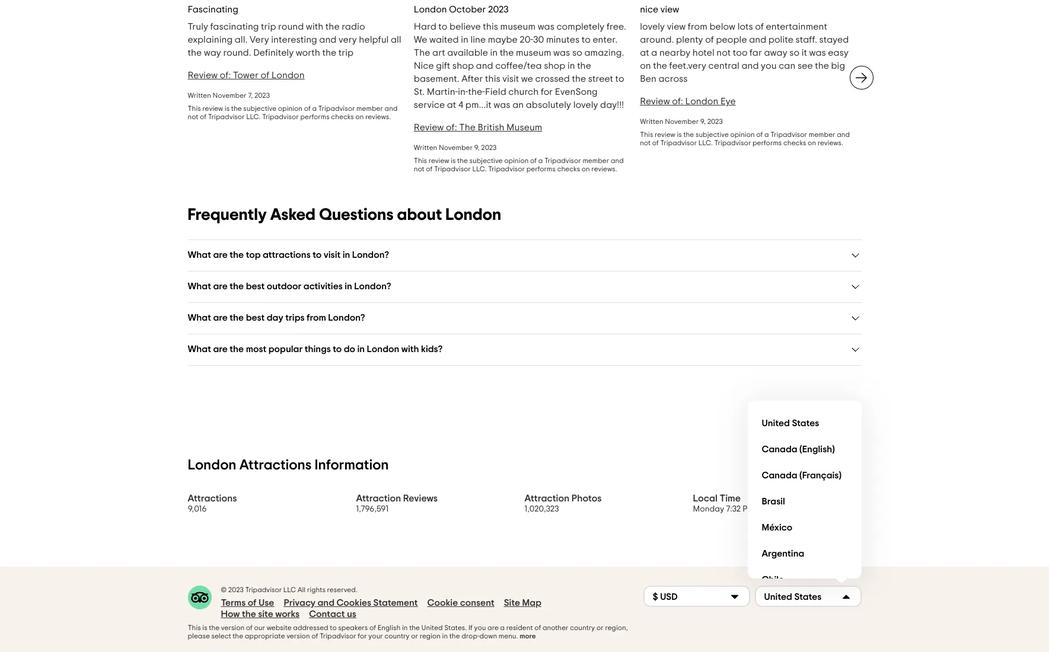Task type: locate. For each thing, give the bounding box(es) containing it.
0 vertical spatial lovely
[[640, 22, 665, 31]]

with inside truly fascinating trip round with the radio explaining all. very interesting and very helpful all the way round. definitely worth the trip
[[306, 22, 324, 31]]

.
[[465, 625, 467, 632]]

on inside written november 7, 2023 this review is the subjective opinion of a tripadvisor member and not of tripadvisor llc. tripadvisor performs checks on reviews.
[[356, 113, 364, 120]]

0 vertical spatial this
[[483, 22, 498, 31]]

0 vertical spatial performs
[[300, 113, 330, 120]]

llc. for the
[[473, 166, 487, 173]]

1 vertical spatial this
[[485, 74, 501, 84]]

2 vertical spatial written
[[414, 144, 437, 151]]

performs for review of: london eye
[[753, 139, 782, 147]]

1 vertical spatial version
[[287, 633, 310, 640]]

2 horizontal spatial checks
[[784, 139, 806, 147]]

review of: the british museum
[[414, 123, 542, 132]]

2 horizontal spatial opinion
[[731, 131, 755, 138]]

a for truly fascinating trip round with the radio explaining all. very interesting and very helpful all the way round. definitely worth the trip
[[312, 105, 317, 112]]

member for lovely view from below lots of entertainment around. plenty of people and polite staff. stayed at a nearby hotel not too far away so it was easy on the feet.very central and you can see the big ben across
[[809, 131, 836, 138]]

view for lovely
[[667, 22, 686, 31]]

llc.
[[246, 113, 261, 120], [699, 139, 713, 147], [473, 166, 487, 173]]

1 vertical spatial opinion
[[731, 131, 755, 138]]

crossed
[[535, 74, 570, 84]]

so inside lovely view from below lots of entertainment around. plenty of people and polite staff. stayed at a nearby hotel not too far away so it was easy on the feet.very central and you can see the big ben across
[[790, 48, 800, 58]]

what for what are the top attractions to visit in london?
[[188, 250, 211, 260]]

1 vertical spatial trip
[[339, 48, 354, 58]]

canada
[[762, 445, 798, 454], [762, 471, 798, 480]]

reviews. inside written november 7, 2023 this review is the subjective opinion of a tripadvisor member and not of tripadvisor llc. tripadvisor performs checks on reviews.
[[365, 113, 391, 120]]

1 attraction from the left
[[356, 494, 401, 504]]

checks inside written november 7, 2023 this review is the subjective opinion of a tripadvisor member and not of tripadvisor llc. tripadvisor performs checks on reviews.
[[331, 113, 354, 120]]

to down completely
[[582, 35, 591, 44]]

0 horizontal spatial llc.
[[246, 113, 261, 120]]

visit down coffee/tea
[[503, 74, 519, 84]]

member for hard to believe this museum was completely free. we waited in line maybe 20-30 minutes to enter. the art available in the museum was so amazing. nice gift shop and coffee/tea shop in the basement.  after this visit we crossed the street to st. martin-in-the-field church for evensong service at 4 pm...it was an absolutely lovely day!!!
[[583, 157, 609, 164]]

united states down chile
[[764, 592, 822, 602]]

for inside . if you are a resident of another country or region, please select the appropriate version of tripadvisor for your country or region in the drop-down menu.
[[358, 633, 367, 640]]

0 horizontal spatial member
[[357, 105, 383, 112]]

from inside dropdown button
[[307, 313, 326, 323]]

review for review of: the british museum
[[414, 123, 444, 132]]

is for tower
[[225, 105, 230, 112]]

checks for review of: tower of london
[[331, 113, 354, 120]]

$ usd button
[[643, 586, 750, 607]]

view up the plenty
[[667, 22, 686, 31]]

field
[[485, 87, 506, 97]]

view inside lovely view from below lots of entertainment around. plenty of people and polite staff. stayed at a nearby hotel not too far away so it was easy on the feet.very central and you can see the big ben across
[[667, 22, 686, 31]]

1 vertical spatial review
[[655, 131, 676, 138]]

0 horizontal spatial written november 9, 2023 this review is the subjective opinion of a tripadvisor member and not of tripadvisor llc. tripadvisor performs checks on reviews.
[[414, 144, 624, 173]]

0 vertical spatial visit
[[503, 74, 519, 84]]

in right region
[[442, 633, 448, 640]]

attractions 9,016
[[188, 494, 237, 514]]

of:
[[220, 71, 231, 80], [672, 97, 683, 106], [446, 123, 457, 132]]

so down minutes
[[572, 48, 582, 58]]

at inside the hard to believe this museum was completely free. we waited in line maybe 20-30 minutes to enter. the art available in the museum was so amazing. nice gift shop and coffee/tea shop in the basement.  after this visit we crossed the street to st. martin-in-the-field church for evensong service at 4 pm...it was an absolutely lovely day!!!
[[447, 100, 456, 110]]

9, down review of: london eye
[[701, 118, 706, 125]]

2 horizontal spatial subjective
[[696, 131, 729, 138]]

0 vertical spatial trip
[[261, 22, 276, 31]]

evensong
[[555, 87, 598, 97]]

london? for what are the best day trips from london?
[[328, 313, 365, 323]]

this down the previous icon
[[188, 105, 201, 112]]

site
[[258, 610, 273, 619]]

1 horizontal spatial so
[[790, 48, 800, 58]]

way
[[204, 48, 221, 58]]

review inside written november 7, 2023 this review is the subjective opinion of a tripadvisor member and not of tripadvisor llc. tripadvisor performs checks on reviews.
[[203, 105, 223, 112]]

0 horizontal spatial november
[[213, 92, 247, 99]]

states up canada (english) link
[[792, 419, 820, 428]]

9,
[[701, 118, 706, 125], [474, 144, 480, 151]]

on for hard to believe this museum was completely free. we waited in line maybe 20-30 minutes to enter. the art available in the museum was so amazing. nice gift shop and coffee/tea shop in the basement.  after this visit we crossed the street to st. martin-in-the-field church for evensong service at 4 pm...it was an absolutely lovely day!!!
[[582, 166, 590, 173]]

and inside the hard to believe this museum was completely free. we waited in line maybe 20-30 minutes to enter. the art available in the museum was so amazing. nice gift shop and coffee/tea shop in the basement.  after this visit we crossed the street to st. martin-in-the-field church for evensong service at 4 pm...it was an absolutely lovely day!!!
[[476, 61, 493, 71]]

2 so from the left
[[790, 48, 800, 58]]

best left day
[[246, 313, 265, 323]]

attraction inside the attraction photos 1,020,323
[[525, 494, 570, 504]]

maybe
[[488, 35, 518, 44]]

british
[[478, 123, 505, 132]]

a inside . if you are a resident of another country or region, please select the appropriate version of tripadvisor for your country or region in the drop-down menu.
[[500, 625, 505, 632]]

the left most at the bottom of the page
[[230, 345, 244, 354]]

museum up 20-
[[500, 22, 536, 31]]

contact us link
[[309, 609, 356, 621]]

review for london
[[655, 131, 676, 138]]

1 vertical spatial review
[[640, 97, 670, 106]]

enter.
[[593, 35, 618, 44]]

an
[[513, 100, 524, 110]]

was right it
[[809, 48, 826, 58]]

written down the previous icon
[[188, 92, 211, 99]]

what inside dropdown button
[[188, 345, 211, 354]]

(english)
[[800, 445, 835, 454]]

monday
[[693, 505, 724, 514]]

3 what from the top
[[188, 313, 211, 323]]

0 horizontal spatial subjective
[[243, 105, 277, 112]]

so left it
[[790, 48, 800, 58]]

trip up very
[[261, 22, 276, 31]]

0 vertical spatial november
[[213, 92, 247, 99]]

trip down very
[[339, 48, 354, 58]]

is down review of: london eye link
[[677, 131, 682, 138]]

1 horizontal spatial from
[[688, 22, 708, 31]]

this down review of: london eye
[[640, 131, 653, 138]]

states for united states popup button
[[795, 592, 822, 602]]

the right worth
[[322, 48, 337, 58]]

review down review of: tower of london
[[203, 105, 223, 112]]

2 attraction from the left
[[525, 494, 570, 504]]

available
[[447, 48, 488, 58]]

performs for review of: the british museum
[[527, 166, 556, 173]]

was inside lovely view from below lots of entertainment around. plenty of people and polite staff. stayed at a nearby hotel not too far away so it was easy on the feet.very central and you can see the big ben across
[[809, 48, 826, 58]]

1 vertical spatial 9,
[[474, 144, 480, 151]]

1 vertical spatial from
[[307, 313, 326, 323]]

map
[[522, 599, 542, 608]]

review down ben
[[640, 97, 670, 106]]

london? up do
[[328, 313, 365, 323]]

in right do
[[357, 345, 365, 354]]

2 vertical spatial checks
[[557, 166, 580, 173]]

©
[[221, 587, 227, 594]]

reviews.
[[365, 113, 391, 120], [818, 139, 844, 147], [592, 166, 617, 173]]

1 horizontal spatial member
[[583, 157, 609, 164]]

(français)
[[800, 471, 842, 480]]

you down away
[[761, 61, 777, 71]]

amazing.
[[585, 48, 624, 58]]

is for the
[[451, 157, 456, 164]]

after
[[462, 74, 483, 84]]

1 vertical spatial you
[[474, 625, 486, 632]]

0 horizontal spatial with
[[306, 22, 324, 31]]

review for the
[[429, 157, 449, 164]]

reviews. for hard to believe this museum was completely free. we waited in line maybe 20-30 minutes to enter. the art available in the museum was so amazing. nice gift shop and coffee/tea shop in the basement.  after this visit we crossed the street to st. martin-in-the-field church for evensong service at 4 pm...it was an absolutely lovely day!!!
[[592, 166, 617, 173]]

méxico
[[762, 523, 793, 532]]

opinion inside written november 7, 2023 this review is the subjective opinion of a tripadvisor member and not of tripadvisor llc. tripadvisor performs checks on reviews.
[[278, 105, 303, 112]]

speakers
[[338, 625, 368, 632]]

london? right activities
[[354, 282, 391, 291]]

not for hard to believe this museum was completely free. we waited in line maybe 20-30 minutes to enter. the art available in the museum was so amazing. nice gift shop and coffee/tea shop in the basement.  after this visit we crossed the street to st. martin-in-the-field church for evensong service at 4 pm...it was an absolutely lovely day!!!
[[414, 166, 425, 173]]

1 horizontal spatial review
[[429, 157, 449, 164]]

0 vertical spatial version
[[221, 625, 245, 632]]

is for london
[[677, 131, 682, 138]]

2023 for lovely view from below lots of entertainment around. plenty of people and polite staff. stayed at a nearby hotel not too far away so it was easy on the feet.very central and you can see the big ben across
[[708, 118, 723, 125]]

the left top
[[230, 250, 244, 260]]

you inside . if you are a resident of another country or region, please select the appropriate version of tripadvisor for your country or region in the drop-down menu.
[[474, 625, 486, 632]]

review of: the british museum link
[[414, 123, 542, 132]]

on for lovely view from below lots of entertainment around. plenty of people and polite staff. stayed at a nearby hotel not too far away so it was easy on the feet.very central and you can see the big ben across
[[808, 139, 816, 147]]

1 so from the left
[[572, 48, 582, 58]]

not for lovely view from below lots of entertainment around. plenty of people and polite staff. stayed at a nearby hotel not too far away so it was easy on the feet.very central and you can see the big ben across
[[640, 139, 651, 147]]

0 vertical spatial written
[[188, 92, 211, 99]]

1 vertical spatial subjective
[[696, 131, 729, 138]]

most
[[246, 345, 267, 354]]

of inside "link"
[[248, 599, 257, 608]]

1 what from the top
[[188, 250, 211, 260]]

is down review of: tower of london link
[[225, 105, 230, 112]]

. if you are a resident of another country or region, please select the appropriate version of tripadvisor for your country or region in the drop-down menu.
[[188, 625, 628, 640]]

lovely up around.
[[640, 22, 665, 31]]

states inside popup button
[[795, 592, 822, 602]]

you
[[761, 61, 777, 71], [474, 625, 486, 632]]

usd
[[660, 592, 678, 602]]

0 horizontal spatial shop
[[453, 61, 474, 71]]

is inside written november 7, 2023 this review is the subjective opinion of a tripadvisor member and not of tripadvisor llc. tripadvisor performs checks on reviews.
[[225, 105, 230, 112]]

0 vertical spatial member
[[357, 105, 383, 112]]

for up absolutely
[[541, 87, 553, 97]]

or left region,
[[597, 625, 604, 632]]

review of: tower of london link
[[188, 71, 305, 80]]

1 vertical spatial united states
[[764, 592, 822, 602]]

2 canada from the top
[[762, 471, 798, 480]]

this inside written november 7, 2023 this review is the subjective opinion of a tripadvisor member and not of tripadvisor llc. tripadvisor performs checks on reviews.
[[188, 105, 201, 112]]

0 vertical spatial review
[[188, 71, 218, 80]]

1 horizontal spatial for
[[541, 87, 553, 97]]

away
[[764, 48, 788, 58]]

2 shop from the left
[[544, 61, 566, 71]]

1 horizontal spatial country
[[570, 625, 595, 632]]

states down argentina link
[[795, 592, 822, 602]]

is down 'review of: the british museum'
[[451, 157, 456, 164]]

2 vertical spatial review
[[429, 157, 449, 164]]

how the site works link
[[221, 609, 300, 621]]

0 vertical spatial united
[[762, 419, 790, 428]]

november left 7,
[[213, 92, 247, 99]]

attraction for attraction photos
[[525, 494, 570, 504]]

we
[[414, 35, 427, 44]]

0 horizontal spatial attractions
[[188, 494, 237, 504]]

menu
[[748, 401, 862, 593]]

best
[[246, 282, 265, 291], [246, 313, 265, 323]]

0 horizontal spatial from
[[307, 313, 326, 323]]

united
[[762, 419, 790, 428], [764, 592, 793, 602], [422, 625, 443, 632]]

united inside united states popup button
[[764, 592, 793, 602]]

best for outdoor
[[246, 282, 265, 291]]

$
[[653, 592, 658, 602]]

canada up brasil
[[762, 471, 798, 480]]

checks for review of: the british museum
[[557, 166, 580, 173]]

0 vertical spatial best
[[246, 282, 265, 291]]

0 vertical spatial or
[[597, 625, 604, 632]]

london inside what are the most popular things to do in london with kids? dropdown button
[[367, 345, 399, 354]]

2 vertical spatial member
[[583, 157, 609, 164]]

helpful
[[359, 35, 389, 44]]

1 vertical spatial at
[[447, 100, 456, 110]]

review down 'review of: the british museum'
[[429, 157, 449, 164]]

with left kids?
[[401, 345, 419, 354]]

all
[[391, 35, 401, 44]]

argentina link
[[757, 541, 852, 567]]

what for what are the most popular things to do in london with kids?
[[188, 345, 211, 354]]

2 vertical spatial llc.
[[473, 166, 487, 173]]

resident
[[506, 625, 533, 632]]

november for tower
[[213, 92, 247, 99]]

written down review of: london eye link
[[640, 118, 664, 125]]

1 horizontal spatial at
[[640, 48, 649, 58]]

this up 'maybe'
[[483, 22, 498, 31]]

20-
[[520, 35, 533, 44]]

the down terms of use "link"
[[242, 610, 256, 619]]

canada for canada (français)
[[762, 471, 798, 480]]

written for review of: tower of london
[[188, 92, 211, 99]]

performs inside written november 7, 2023 this review is the subjective opinion of a tripadvisor member and not of tripadvisor llc. tripadvisor performs checks on reviews.
[[300, 113, 330, 120]]

united states up the canada (english)
[[762, 419, 820, 428]]

the inside the hard to believe this museum was completely free. we waited in line maybe 20-30 minutes to enter. the art available in the museum was so amazing. nice gift shop and coffee/tea shop in the basement.  after this visit we crossed the street to st. martin-in-the-field church for evensong service at 4 pm...it was an absolutely lovely day!!!
[[414, 48, 430, 58]]

we
[[521, 74, 533, 84]]

united states inside popup button
[[764, 592, 822, 602]]

0 vertical spatial subjective
[[243, 105, 277, 112]]

so inside the hard to believe this museum was completely free. we waited in line maybe 20-30 minutes to enter. the art available in the museum was so amazing. nice gift shop and coffee/tea shop in the basement.  after this visit we crossed the street to st. martin-in-the-field church for evensong service at 4 pm...it was an absolutely lovely day!!!
[[572, 48, 582, 58]]

to left do
[[333, 345, 342, 354]]

country down english
[[385, 633, 410, 640]]

the up select
[[209, 625, 220, 632]]

the down 4
[[459, 123, 476, 132]]

0 vertical spatial you
[[761, 61, 777, 71]]

reviews. for truly fascinating trip round with the radio explaining all. very interesting and very helpful all the way round. definitely worth the trip
[[365, 113, 391, 120]]

1 vertical spatial with
[[401, 345, 419, 354]]

0 vertical spatial the
[[414, 48, 430, 58]]

in inside dropdown button
[[357, 345, 365, 354]]

written down service
[[414, 144, 437, 151]]

1 horizontal spatial review
[[414, 123, 444, 132]]

popular
[[269, 345, 303, 354]]

what for what are the best day trips from london?
[[188, 313, 211, 323]]

truly fascinating trip round with the radio explaining all. very interesting and very helpful all the way round. definitely worth the trip
[[188, 22, 401, 58]]

time
[[720, 494, 741, 504]]

london? down questions
[[352, 250, 389, 260]]

llc. inside written november 7, 2023 this review is the subjective opinion of a tripadvisor member and not of tripadvisor llc. tripadvisor performs checks on reviews.
[[246, 113, 261, 120]]

about
[[397, 207, 442, 224]]

1 horizontal spatial november
[[439, 144, 473, 151]]

in up activities
[[343, 250, 350, 260]]

asked
[[270, 207, 316, 224]]

church
[[509, 87, 539, 97]]

subjective for eye
[[696, 131, 729, 138]]

2 horizontal spatial llc.
[[699, 139, 713, 147]]

lovely inside the hard to believe this museum was completely free. we waited in line maybe 20-30 minutes to enter. the art available in the museum was so amazing. nice gift shop and coffee/tea shop in the basement.  after this visit we crossed the street to st. martin-in-the-field church for evensong service at 4 pm...it was an absolutely lovely day!!!
[[573, 100, 598, 110]]

1 horizontal spatial trip
[[339, 48, 354, 58]]

united states link
[[757, 411, 852, 437]]

written november 9, 2023 this review is the subjective opinion of a tripadvisor member and not of tripadvisor llc. tripadvisor performs checks on reviews. down 'eye'
[[640, 118, 850, 147]]

1 horizontal spatial attraction
[[525, 494, 570, 504]]

a for hard to believe this museum was completely free. we waited in line maybe 20-30 minutes to enter. the art available in the museum was so amazing. nice gift shop and coffee/tea shop in the basement.  after this visit we crossed the street to st. martin-in-the-field church for evensong service at 4 pm...it was an absolutely lovely day!!!
[[538, 157, 543, 164]]

at left 4
[[447, 100, 456, 110]]

across
[[659, 74, 688, 84]]

radio
[[342, 22, 365, 31]]

subjective inside written november 7, 2023 this review is the subjective opinion of a tripadvisor member and not of tripadvisor llc. tripadvisor performs checks on reviews.
[[243, 105, 277, 112]]

written inside written november 7, 2023 this review is the subjective opinion of a tripadvisor member and not of tripadvisor llc. tripadvisor performs checks on reviews.
[[188, 92, 211, 99]]

0 vertical spatial with
[[306, 22, 324, 31]]

1 vertical spatial llc.
[[699, 139, 713, 147]]

lovely down evensong
[[573, 100, 598, 110]]

is
[[225, 105, 230, 112], [677, 131, 682, 138], [451, 157, 456, 164], [203, 625, 207, 632]]

to right attractions
[[313, 250, 322, 260]]

attraction inside attraction reviews 1,796,591
[[356, 494, 401, 504]]

2023 for truly fascinating trip round with the radio explaining all. very interesting and very helpful all the way round. definitely worth the trip
[[254, 92, 270, 99]]

0 horizontal spatial so
[[572, 48, 582, 58]]

2 horizontal spatial performs
[[753, 139, 782, 147]]

2 vertical spatial opinion
[[504, 157, 529, 164]]

and inside truly fascinating trip round with the radio explaining all. very interesting and very helpful all the way round. definitely worth the trip
[[319, 35, 337, 44]]

november inside written november 7, 2023 this review is the subjective opinion of a tripadvisor member and not of tripadvisor llc. tripadvisor performs checks on reviews.
[[213, 92, 247, 99]]

2023 for hard to believe this museum was completely free. we waited in line maybe 20-30 minutes to enter. the art available in the museum was so amazing. nice gift shop and coffee/tea shop in the basement.  after this visit we crossed the street to st. martin-in-the-field church for evensong service at 4 pm...it was an absolutely lovely day!!!
[[481, 144, 497, 151]]

your
[[369, 633, 383, 640]]

review down service
[[414, 123, 444, 132]]

1 vertical spatial visit
[[324, 250, 341, 260]]

are for what are the most popular things to do in london with kids?
[[213, 345, 228, 354]]

the inside written november 7, 2023 this review is the subjective opinion of a tripadvisor member and not of tripadvisor llc. tripadvisor performs checks on reviews.
[[231, 105, 242, 112]]

are inside dropdown button
[[213, 345, 228, 354]]

0 horizontal spatial checks
[[331, 113, 354, 120]]

use
[[259, 599, 274, 608]]

london right do
[[367, 345, 399, 354]]

the inside site map how the site works
[[242, 610, 256, 619]]

united down chile
[[764, 592, 793, 602]]

2 what from the top
[[188, 282, 211, 291]]

region
[[420, 633, 441, 640]]

best left outdoor
[[246, 282, 265, 291]]

version down how
[[221, 625, 245, 632]]

was
[[538, 22, 555, 31], [554, 48, 570, 58], [809, 48, 826, 58], [494, 100, 511, 110]]

united inside united states link
[[762, 419, 790, 428]]

0 vertical spatial 9,
[[701, 118, 706, 125]]

easy
[[828, 48, 849, 58]]

on for truly fascinating trip round with the radio explaining all. very interesting and very helpful all the way round. definitely worth the trip
[[356, 113, 364, 120]]

united up the canada (english)
[[762, 419, 790, 428]]

eye
[[721, 97, 736, 106]]

1 canada from the top
[[762, 445, 798, 454]]

0 vertical spatial for
[[541, 87, 553, 97]]

subjective down british
[[470, 157, 503, 164]]

1 vertical spatial written
[[640, 118, 664, 125]]

0 horizontal spatial 9,
[[474, 144, 480, 151]]

version inside . if you are a resident of another country or region, please select the appropriate version of tripadvisor for your country or region in the drop-down menu.
[[287, 633, 310, 640]]

visit
[[503, 74, 519, 84], [324, 250, 341, 260]]

view right nice on the right
[[661, 5, 680, 14]]

0 horizontal spatial for
[[358, 633, 367, 640]]

2 best from the top
[[246, 313, 265, 323]]

states left the if
[[445, 625, 465, 632]]

united states for united states link
[[762, 419, 820, 428]]

1 vertical spatial the
[[459, 123, 476, 132]]

opinion down 'eye'
[[731, 131, 755, 138]]

november down review of: london eye link
[[665, 118, 699, 125]]

2 vertical spatial london?
[[328, 313, 365, 323]]

2 vertical spatial subjective
[[470, 157, 503, 164]]

the
[[414, 48, 430, 58], [459, 123, 476, 132]]

2 vertical spatial review
[[414, 123, 444, 132]]

all.
[[235, 35, 248, 44]]

1 horizontal spatial you
[[761, 61, 777, 71]]

2023 down british
[[481, 144, 497, 151]]

0 horizontal spatial written
[[188, 92, 211, 99]]

2 horizontal spatial november
[[665, 118, 699, 125]]

if
[[469, 625, 473, 632]]

subjective for of
[[243, 105, 277, 112]]

0 horizontal spatial review
[[188, 71, 218, 80]]

previous image
[[181, 71, 195, 85]]

written for review of: the british museum
[[414, 144, 437, 151]]

llc. down the review of: the british museum link
[[473, 166, 487, 173]]

llc. for tower
[[246, 113, 261, 120]]

not inside written november 7, 2023 this review is the subjective opinion of a tripadvisor member and not of tripadvisor llc. tripadvisor performs checks on reviews.
[[188, 113, 198, 120]]

service
[[414, 100, 445, 110]]

what are the best day trips from london? button
[[188, 313, 862, 325]]

museum
[[500, 22, 536, 31], [516, 48, 551, 58]]

attraction photos 1,020,323
[[525, 494, 602, 514]]

shop up crossed
[[544, 61, 566, 71]]

0 vertical spatial country
[[570, 625, 595, 632]]

this up about
[[414, 157, 427, 164]]

2 horizontal spatial review
[[640, 97, 670, 106]]

subjective down 7,
[[243, 105, 277, 112]]

trips
[[285, 313, 305, 323]]

2 horizontal spatial reviews.
[[818, 139, 844, 147]]

1,020,323
[[525, 505, 559, 514]]

terms of use link
[[221, 598, 274, 609]]

written november 9, 2023 this review is the subjective opinion of a tripadvisor member and not of tripadvisor llc. tripadvisor performs checks on reviews. for eye
[[640, 118, 850, 147]]

version down addressed
[[287, 633, 310, 640]]

outdoor
[[267, 282, 302, 291]]

lots
[[738, 22, 753, 31]]

0 vertical spatial of:
[[220, 71, 231, 80]]

attraction up "1,796,591"
[[356, 494, 401, 504]]

1 vertical spatial checks
[[784, 139, 806, 147]]

for down 'speakers'
[[358, 633, 367, 640]]

2023 inside written november 7, 2023 this review is the subjective opinion of a tripadvisor member and not of tripadvisor llc. tripadvisor performs checks on reviews.
[[254, 92, 270, 99]]

0 vertical spatial at
[[640, 48, 649, 58]]

a inside written november 7, 2023 this review is the subjective opinion of a tripadvisor member and not of tripadvisor llc. tripadvisor performs checks on reviews.
[[312, 105, 317, 112]]

2023 down 'eye'
[[708, 118, 723, 125]]

are inside . if you are a resident of another country or region, please select the appropriate version of tripadvisor for your country or region in the drop-down menu.
[[488, 625, 499, 632]]

0 vertical spatial reviews.
[[365, 113, 391, 120]]

0 vertical spatial review
[[203, 105, 223, 112]]

of: for london
[[672, 97, 683, 106]]

tripadvisor
[[318, 105, 355, 112], [208, 113, 245, 120], [262, 113, 299, 120], [771, 131, 807, 138], [661, 139, 697, 147], [715, 139, 751, 147], [545, 157, 581, 164], [434, 166, 471, 173], [488, 166, 525, 173], [245, 587, 282, 594], [320, 633, 356, 640]]

attraction up 1,020,323
[[525, 494, 570, 504]]

shop down available
[[453, 61, 474, 71]]

0 vertical spatial states
[[792, 419, 820, 428]]

in down the believe on the top left of page
[[461, 35, 469, 44]]

1 horizontal spatial attractions
[[240, 459, 312, 473]]

at down around.
[[640, 48, 649, 58]]

opinion down the museum
[[504, 157, 529, 164]]

llc. down review of: london eye
[[699, 139, 713, 147]]

for inside the hard to believe this museum was completely free. we waited in line maybe 20-30 minutes to enter. the art available in the museum was so amazing. nice gift shop and coffee/tea shop in the basement.  after this visit we crossed the street to st. martin-in-the-field church for evensong service at 4 pm...it was an absolutely lovely day!!!
[[541, 87, 553, 97]]

to inside dropdown button
[[313, 250, 322, 260]]

the right select
[[233, 633, 243, 640]]

0 horizontal spatial opinion
[[278, 105, 303, 112]]

not for truly fascinating trip round with the radio explaining all. very interesting and very helpful all the way round. definitely worth the trip
[[188, 113, 198, 120]]

2 vertical spatial of:
[[446, 123, 457, 132]]

1 horizontal spatial or
[[597, 625, 604, 632]]

4 what from the top
[[188, 345, 211, 354]]

believe
[[450, 22, 481, 31]]

the
[[326, 22, 340, 31], [188, 48, 202, 58], [322, 48, 337, 58], [500, 48, 514, 58], [577, 61, 591, 71], [653, 61, 667, 71], [815, 61, 829, 71], [572, 74, 586, 84], [231, 105, 242, 112], [684, 131, 694, 138], [457, 157, 468, 164], [230, 250, 244, 260], [230, 282, 244, 291], [230, 313, 244, 323], [230, 345, 244, 354], [242, 610, 256, 619], [209, 625, 220, 632], [409, 625, 420, 632], [233, 633, 243, 640], [450, 633, 460, 640]]

1 vertical spatial country
[[385, 633, 410, 640]]

1 best from the top
[[246, 282, 265, 291]]

member inside written november 7, 2023 this review is the subjective opinion of a tripadvisor member and not of tripadvisor llc. tripadvisor performs checks on reviews.
[[357, 105, 383, 112]]

canada (english) link
[[757, 437, 852, 463]]

definitely
[[253, 48, 294, 58]]

the left way
[[188, 48, 202, 58]]

1 vertical spatial states
[[795, 592, 822, 602]]



Task type: vqa. For each thing, say whether or not it's contained in the screenshot.
How the site works link
yes



Task type: describe. For each thing, give the bounding box(es) containing it.
1 shop from the left
[[453, 61, 474, 71]]

the up street
[[577, 61, 591, 71]]

the up ben
[[653, 61, 667, 71]]

reserved.
[[327, 587, 358, 594]]

© 2023 tripadvisor llc all rights reserved.
[[221, 587, 358, 594]]

waited
[[430, 35, 459, 44]]

it
[[802, 48, 807, 58]]

basement.
[[414, 74, 460, 84]]

the-
[[468, 87, 485, 97]]

what are the best outdoor activities in london? button
[[188, 281, 862, 293]]

photos
[[572, 494, 602, 504]]

street
[[588, 74, 613, 84]]

performs for review of: tower of london
[[300, 113, 330, 120]]

us
[[347, 610, 356, 619]]

pm...it
[[466, 100, 492, 110]]

review of: london eye link
[[640, 97, 736, 106]]

do
[[344, 345, 355, 354]]

and inside written november 7, 2023 this review is the subjective opinion of a tripadvisor member and not of tripadvisor llc. tripadvisor performs checks on reviews.
[[385, 105, 398, 112]]

written november 7, 2023 this review is the subjective opinion of a tripadvisor member and not of tripadvisor llc. tripadvisor performs checks on reviews.
[[188, 92, 398, 120]]

checks for review of: london eye
[[784, 139, 806, 147]]

truly
[[188, 22, 208, 31]]

you inside lovely view from below lots of entertainment around. plenty of people and polite staff. stayed at a nearby hotel not too far away so it was easy on the feet.very central and you can see the big ben across
[[761, 61, 777, 71]]

0 horizontal spatial country
[[385, 633, 410, 640]]

brasil
[[762, 497, 785, 506]]

9, for the
[[474, 144, 480, 151]]

local
[[693, 494, 718, 504]]

top
[[246, 250, 261, 260]]

the inside dropdown button
[[230, 345, 244, 354]]

london up the "attractions 9,016"
[[188, 459, 236, 473]]

things
[[305, 345, 331, 354]]

at inside lovely view from below lots of entertainment around. plenty of people and polite staff. stayed at a nearby hotel not too far away so it was easy on the feet.very central and you can see the big ben across
[[640, 48, 649, 58]]

view for nice
[[661, 5, 680, 14]]

of: for the
[[446, 123, 457, 132]]

the up region
[[409, 625, 420, 632]]

not inside lovely view from below lots of entertainment around. plenty of people and polite staff. stayed at a nearby hotel not too far away so it was easy on the feet.very central and you can see the big ben across
[[717, 48, 731, 58]]

far
[[750, 48, 762, 58]]

menu containing united states
[[748, 401, 862, 593]]

in inside . if you are a resident of another country or region, please select the appropriate version of tripadvisor for your country or region in the drop-down menu.
[[442, 633, 448, 640]]

written for review of: london eye
[[640, 118, 664, 125]]

more button
[[520, 632, 536, 641]]

completely
[[557, 22, 605, 31]]

to up waited
[[439, 22, 448, 31]]

4
[[458, 100, 464, 110]]

what are the best outdoor activities in london?
[[188, 282, 391, 291]]

to down contact us link
[[330, 625, 337, 632]]

what for what are the best outdoor activities in london?
[[188, 282, 211, 291]]

this for review of: the british museum
[[414, 157, 427, 164]]

central
[[709, 61, 740, 71]]

written november 9, 2023 this review is the subjective opinion of a tripadvisor member and not of tripadvisor llc. tripadvisor performs checks on reviews. for british
[[414, 144, 624, 173]]

london attractions information
[[188, 459, 389, 473]]

a for lovely view from below lots of entertainment around. plenty of people and polite staff. stayed at a nearby hotel not too far away so it was easy on the feet.very central and you can see the big ben across
[[765, 131, 769, 138]]

opinion for eye
[[731, 131, 755, 138]]

november for the
[[439, 144, 473, 151]]

menu.
[[499, 633, 518, 640]]

méxico link
[[757, 515, 852, 541]]

addressed
[[293, 625, 328, 632]]

too
[[733, 48, 748, 58]]

to right street
[[615, 74, 624, 84]]

visit inside what are the top attractions to visit in london? dropdown button
[[324, 250, 341, 260]]

review for tower
[[203, 105, 223, 112]]

cookie consent button
[[427, 598, 495, 609]]

art
[[433, 48, 445, 58]]

region,
[[605, 625, 628, 632]]

attractions
[[263, 250, 311, 260]]

are for what are the top attractions to visit in london?
[[213, 250, 228, 260]]

the down review of: london eye link
[[684, 131, 694, 138]]

in right english
[[402, 625, 408, 632]]

very
[[339, 35, 357, 44]]

$ usd
[[653, 592, 678, 602]]

tripadvisor inside . if you are a resident of another country or region, please select the appropriate version of tripadvisor for your country or region in the drop-down menu.
[[320, 633, 356, 640]]

from inside lovely view from below lots of entertainment around. plenty of people and polite staff. stayed at a nearby hotel not too far away so it was easy on the feet.very central and you can see the big ben across
[[688, 22, 708, 31]]

explaining
[[188, 35, 233, 44]]

0 horizontal spatial version
[[221, 625, 245, 632]]

the down the review of: the british museum link
[[457, 157, 468, 164]]

the left big on the right of page
[[815, 61, 829, 71]]

canada for canada (english)
[[762, 445, 798, 454]]

in down 'maybe'
[[490, 48, 498, 58]]

30
[[533, 35, 544, 44]]

frequently asked questions about london
[[188, 207, 502, 224]]

what are the best day trips from london?
[[188, 313, 365, 323]]

london right about
[[446, 207, 502, 224]]

in up crossed
[[568, 61, 575, 71]]

of: for tower
[[220, 71, 231, 80]]

entertainment
[[766, 22, 828, 31]]

day!!!
[[600, 100, 624, 110]]

are for what are the best day trips from london?
[[213, 313, 228, 323]]

0 vertical spatial attractions
[[240, 459, 312, 473]]

see
[[798, 61, 813, 71]]

more
[[520, 633, 536, 640]]

united for united states popup button
[[764, 592, 793, 602]]

2 vertical spatial united
[[422, 625, 443, 632]]

this is the version of our website addressed to speakers of english in the united states
[[188, 625, 465, 632]]

was down field
[[494, 100, 511, 110]]

what are the top attractions to visit in london? button
[[188, 250, 862, 262]]

united states for united states popup button
[[764, 592, 822, 602]]

chile link
[[757, 567, 852, 593]]

worth
[[296, 48, 320, 58]]

best for day
[[246, 313, 265, 323]]

nearby
[[660, 48, 691, 58]]

day
[[267, 313, 283, 323]]

how
[[221, 610, 240, 619]]

a inside lovely view from below lots of entertainment around. plenty of people and polite staff. stayed at a nearby hotel not too far away so it was easy on the feet.very central and you can see the big ben across
[[652, 48, 658, 58]]

on inside lovely view from below lots of entertainment around. plenty of people and polite staff. stayed at a nearby hotel not too far away so it was easy on the feet.very central and you can see the big ben across
[[640, 61, 651, 71]]

lovely inside lovely view from below lots of entertainment around. plenty of people and polite staff. stayed at a nearby hotel not too far away so it was easy on the feet.very central and you can see the big ben across
[[640, 22, 665, 31]]

nice view link
[[640, 5, 680, 14]]

9, for london
[[701, 118, 706, 125]]

2 vertical spatial states
[[445, 625, 465, 632]]

1 vertical spatial attractions
[[188, 494, 237, 504]]

the up very
[[326, 22, 340, 31]]

our
[[254, 625, 265, 632]]

fascinating link
[[188, 5, 238, 14]]

this for review of: london eye
[[640, 131, 653, 138]]

frequently
[[188, 207, 267, 224]]

activities
[[304, 282, 343, 291]]

round.
[[223, 48, 251, 58]]

english
[[378, 625, 401, 632]]

2023 right ©
[[228, 587, 244, 594]]

1 vertical spatial museum
[[516, 48, 551, 58]]

canada (français)
[[762, 471, 842, 480]]

hotel
[[693, 48, 715, 58]]

0 vertical spatial london?
[[352, 250, 389, 260]]

subjective for british
[[470, 157, 503, 164]]

privacy
[[284, 599, 316, 608]]

united for united states link
[[762, 419, 790, 428]]

in right activities
[[345, 282, 352, 291]]

the up evensong
[[572, 74, 586, 84]]

member for truly fascinating trip round with the radio explaining all. very interesting and very helpful all the way round. definitely worth the trip
[[357, 105, 383, 112]]

london? for what are the best outdoor activities in london?
[[354, 282, 391, 291]]

stayed
[[820, 35, 849, 44]]

is up "please" on the bottom left of the page
[[203, 625, 207, 632]]

november for london
[[665, 118, 699, 125]]

cookie consent
[[427, 599, 495, 608]]

0 vertical spatial museum
[[500, 22, 536, 31]]

opinion for of
[[278, 105, 303, 112]]

london down "definitely"
[[272, 71, 305, 80]]

visit inside the hard to believe this museum was completely free. we waited in line maybe 20-30 minutes to enter. the art available in the museum was so amazing. nice gift shop and coffee/tea shop in the basement.  after this visit we crossed the street to st. martin-in-the-field church for evensong service at 4 pm...it was an absolutely lovely day!!!
[[503, 74, 519, 84]]

review for review of: tower of london
[[188, 71, 218, 80]]

website
[[267, 625, 292, 632]]

next image
[[855, 71, 869, 85]]

this for review of: tower of london
[[188, 105, 201, 112]]

london october 2023 link
[[414, 5, 509, 14]]

works
[[275, 610, 300, 619]]

reviews. for lovely view from below lots of entertainment around. plenty of people and polite staff. stayed at a nearby hotel not too far away so it was easy on the feet.very central and you can see the big ben across
[[818, 139, 844, 147]]

hard
[[414, 22, 437, 31]]

line
[[471, 35, 486, 44]]

9,016
[[188, 505, 207, 514]]

round
[[278, 22, 304, 31]]

the left day
[[230, 313, 244, 323]]

canada (français) link
[[757, 463, 852, 489]]

london left 'eye'
[[685, 97, 719, 106]]

review for review of: london eye
[[640, 97, 670, 106]]

interesting
[[271, 35, 317, 44]]

reviews
[[403, 494, 438, 504]]

attraction for attraction reviews
[[356, 494, 401, 504]]

staff.
[[796, 35, 817, 44]]

nice
[[414, 61, 434, 71]]

was up 30
[[538, 22, 555, 31]]

the left the drop-
[[450, 633, 460, 640]]

to inside dropdown button
[[333, 345, 342, 354]]

0 horizontal spatial trip
[[261, 22, 276, 31]]

was down minutes
[[554, 48, 570, 58]]

cookie
[[427, 599, 458, 608]]

opinion for british
[[504, 157, 529, 164]]

this up "please" on the bottom left of the page
[[188, 625, 201, 632]]

london up the hard
[[414, 5, 447, 14]]

terms
[[221, 599, 246, 608]]

states for united states link
[[792, 419, 820, 428]]

fascinating
[[188, 5, 238, 14]]

2023 up 'maybe'
[[488, 5, 509, 14]]

the down 'maybe'
[[500, 48, 514, 58]]

with inside dropdown button
[[401, 345, 419, 354]]

can
[[779, 61, 796, 71]]

llc. for london
[[699, 139, 713, 147]]

the left outdoor
[[230, 282, 244, 291]]

1 vertical spatial or
[[411, 633, 418, 640]]

museum
[[507, 123, 542, 132]]

brasil link
[[757, 489, 852, 515]]

site map how the site works
[[221, 599, 542, 619]]

cookies
[[337, 599, 371, 608]]

are for what are the best outdoor activities in london?
[[213, 282, 228, 291]]



